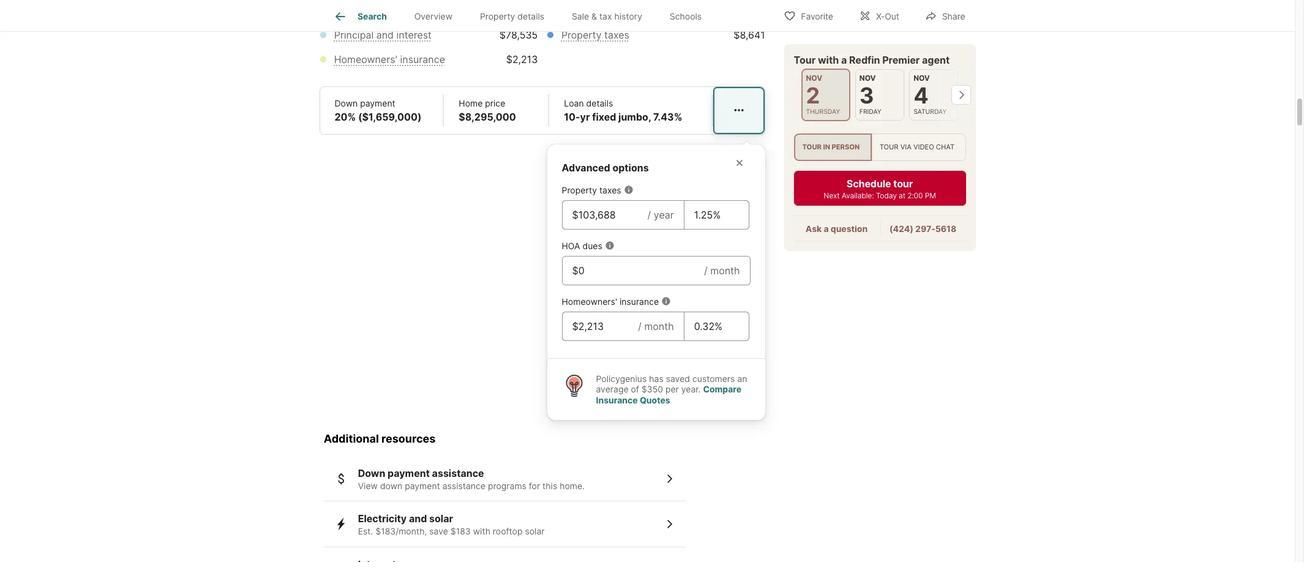 Task type: locate. For each thing, give the bounding box(es) containing it.
homeowners' insurance down dues
[[562, 296, 659, 307]]

and for electricity
[[409, 513, 427, 525]]

0 vertical spatial property
[[480, 11, 515, 22]]

programs
[[488, 481, 527, 491]]

5618
[[936, 224, 957, 234]]

property taxes down advanced
[[562, 185, 621, 195]]

sale & tax history tab
[[558, 2, 656, 31]]

down for ($1,659,000)
[[335, 98, 358, 108]]

property details tab
[[466, 2, 558, 31]]

a right the ask
[[824, 224, 829, 234]]

homeowners' insurance
[[334, 53, 445, 65], [562, 296, 659, 307]]

property down advanced
[[562, 185, 597, 195]]

tour for tour with a redfin premier agent
[[794, 54, 816, 66]]

list box containing tour in person
[[794, 134, 966, 161]]

1 vertical spatial homeowners' insurance
[[562, 296, 659, 307]]

details up fixed
[[586, 98, 613, 108]]

nov down agent
[[914, 73, 930, 83]]

None button
[[801, 69, 850, 121], [855, 69, 905, 121], [909, 69, 959, 121], [801, 69, 850, 121], [855, 69, 905, 121], [909, 69, 959, 121]]

solar up save
[[429, 513, 453, 525]]

nov
[[806, 73, 822, 83], [860, 73, 876, 83], [914, 73, 930, 83]]

1 vertical spatial property
[[561, 29, 602, 41]]

20%
[[335, 111, 356, 123]]

hoa
[[562, 241, 580, 251]]

schedule
[[847, 178, 891, 190]]

1 vertical spatial insurance
[[620, 296, 659, 307]]

and for principal
[[376, 29, 394, 41]]

pm
[[925, 191, 936, 200]]

tour
[[794, 54, 816, 66], [802, 143, 822, 151], [880, 143, 899, 151]]

down
[[335, 98, 358, 108], [358, 467, 385, 479]]

this
[[543, 481, 557, 491]]

1 horizontal spatial month
[[710, 264, 740, 277]]

(424) 297-5618
[[890, 224, 957, 234]]

details for property details
[[518, 11, 544, 22]]

0 horizontal spatial homeowners'
[[334, 53, 397, 65]]

electricity
[[358, 513, 407, 525]]

($1,659,000)
[[358, 111, 422, 123]]

1 horizontal spatial with
[[818, 54, 839, 66]]

month
[[710, 264, 740, 277], [644, 320, 674, 332]]

view
[[358, 481, 378, 491]]

nov inside nov 4 saturday
[[914, 73, 930, 83]]

homeowners' insurance link
[[334, 53, 445, 65]]

1 horizontal spatial solar
[[525, 526, 545, 537]]

tour
[[893, 178, 913, 190]]

est.
[[358, 526, 373, 537]]

property taxes down &
[[561, 29, 629, 41]]

0 vertical spatial /
[[648, 209, 651, 221]]

nov inside nov 2 thursday
[[806, 73, 822, 83]]

down up view
[[358, 467, 385, 479]]

tour left in
[[802, 143, 822, 151]]

and down "search"
[[376, 29, 394, 41]]

taxes down sale & tax history
[[604, 29, 629, 41]]

0 horizontal spatial and
[[376, 29, 394, 41]]

3
[[860, 82, 874, 109]]

payment up down
[[388, 467, 430, 479]]

/ year
[[648, 209, 674, 221]]

1 horizontal spatial insurance
[[620, 296, 659, 307]]

payment
[[360, 98, 395, 108], [388, 467, 430, 479], [405, 481, 440, 491]]

property inside tab
[[480, 11, 515, 22]]

1 vertical spatial solar
[[525, 526, 545, 537]]

1 vertical spatial /
[[704, 264, 708, 277]]

7.43%
[[653, 111, 682, 123]]

10-
[[564, 111, 580, 123]]

0 vertical spatial homeowners'
[[334, 53, 397, 65]]

1 vertical spatial with
[[473, 526, 490, 537]]

of
[[631, 384, 639, 395]]

property taxes
[[561, 29, 629, 41], [562, 185, 621, 195]]

1 horizontal spatial nov
[[860, 73, 876, 83]]

next image
[[951, 85, 971, 105]]

details up $78,535
[[518, 11, 544, 22]]

with
[[818, 54, 839, 66], [473, 526, 490, 537]]

0 vertical spatial payment
[[360, 98, 395, 108]]

property down sale
[[561, 29, 602, 41]]

saved
[[666, 373, 690, 384]]

1 horizontal spatial a
[[841, 54, 847, 66]]

policygenius has saved customers an average of $350 per year.
[[596, 373, 747, 395]]

tax
[[599, 11, 612, 22]]

0 horizontal spatial / month
[[638, 320, 674, 332]]

nov inside "nov 3 friday"
[[860, 73, 876, 83]]

principal and interest link
[[334, 29, 432, 41]]

1 vertical spatial a
[[824, 224, 829, 234]]

tour up 2
[[794, 54, 816, 66]]

0 vertical spatial month
[[710, 264, 740, 277]]

2 vertical spatial /
[[638, 320, 642, 332]]

2 horizontal spatial nov
[[914, 73, 930, 83]]

down for view
[[358, 467, 385, 479]]

property up $78,535
[[480, 11, 515, 22]]

month for dues
[[710, 264, 740, 277]]

1 horizontal spatial details
[[586, 98, 613, 108]]

electricity and solar est. $183/month, save                  $183 with rooftop solar
[[358, 513, 545, 537]]

lightbulb icon element
[[562, 373, 596, 406]]

1 horizontal spatial and
[[409, 513, 427, 525]]

2 nov from the left
[[860, 73, 876, 83]]

down up 20% on the left of page
[[335, 98, 358, 108]]

/ month
[[704, 264, 740, 277], [638, 320, 674, 332]]

payment inside down payment 20% ($1,659,000)
[[360, 98, 395, 108]]

1 horizontal spatial /
[[648, 209, 651, 221]]

and
[[376, 29, 394, 41], [409, 513, 427, 525]]

taxes down advanced options
[[599, 185, 621, 195]]

1 vertical spatial homeowners'
[[562, 296, 617, 307]]

0 horizontal spatial with
[[473, 526, 490, 537]]

0 horizontal spatial homeowners' insurance
[[334, 53, 445, 65]]

year
[[654, 209, 674, 221]]

details inside tab
[[518, 11, 544, 22]]

tour left via
[[880, 143, 899, 151]]

month for insurance
[[644, 320, 674, 332]]

home.
[[560, 481, 585, 491]]

and up "$183/month,"
[[409, 513, 427, 525]]

1 horizontal spatial homeowners' insurance
[[562, 296, 659, 307]]

payment up "($1,659,000)"
[[360, 98, 395, 108]]

1 vertical spatial month
[[644, 320, 674, 332]]

homeowners' insurance down principal and interest
[[334, 53, 445, 65]]

a
[[841, 54, 847, 66], [824, 224, 829, 234]]

policygenius
[[596, 373, 647, 384]]

nov up thursday
[[806, 73, 822, 83]]

0 vertical spatial down
[[335, 98, 358, 108]]

and inside electricity and solar est. $183/month, save                  $183 with rooftop solar
[[409, 513, 427, 525]]

0 horizontal spatial details
[[518, 11, 544, 22]]

0 horizontal spatial insurance
[[400, 53, 445, 65]]

solar
[[429, 513, 453, 525], [525, 526, 545, 537]]

additional
[[324, 432, 379, 445]]

1 vertical spatial and
[[409, 513, 427, 525]]

person
[[832, 143, 860, 151]]

1 horizontal spatial / month
[[704, 264, 740, 277]]

customers
[[692, 373, 735, 384]]

1 nov from the left
[[806, 73, 822, 83]]

ask a question
[[806, 224, 868, 234]]

homeowners'
[[334, 53, 397, 65], [562, 296, 617, 307]]

2 vertical spatial property
[[562, 185, 597, 195]]

0 vertical spatial solar
[[429, 513, 453, 525]]

0 horizontal spatial nov
[[806, 73, 822, 83]]

0 vertical spatial insurance
[[400, 53, 445, 65]]

tour for tour in person
[[802, 143, 822, 151]]

with right $183
[[473, 526, 490, 537]]

3 nov from the left
[[914, 73, 930, 83]]

$183/month,
[[375, 526, 427, 537]]

search link
[[333, 9, 387, 24]]

a left redfin
[[841, 54, 847, 66]]

nov down redfin
[[860, 73, 876, 83]]

price
[[485, 98, 505, 108]]

down inside down payment 20% ($1,659,000)
[[335, 98, 358, 108]]

down inside the down payment assistance view down payment assistance programs for this home.
[[358, 467, 385, 479]]

$78,535
[[500, 29, 538, 41]]

0 horizontal spatial month
[[644, 320, 674, 332]]

compare insurance quotes link
[[596, 384, 742, 405]]

2 horizontal spatial /
[[704, 264, 708, 277]]

with up nov 2 thursday
[[818, 54, 839, 66]]

homeowners' down dues
[[562, 296, 617, 307]]

x-out
[[876, 11, 899, 21]]

/ month for homeowners' insurance
[[638, 320, 674, 332]]

redfin
[[849, 54, 880, 66]]

None text field
[[572, 207, 638, 222], [694, 207, 739, 222], [572, 263, 694, 278], [572, 319, 628, 334], [694, 319, 739, 334], [572, 207, 638, 222], [694, 207, 739, 222], [572, 263, 694, 278], [572, 319, 628, 334], [694, 319, 739, 334]]

0 horizontal spatial solar
[[429, 513, 453, 525]]

details inside loan details 10-yr fixed jumbo, 7.43%
[[586, 98, 613, 108]]

nov for 2
[[806, 73, 822, 83]]

0 horizontal spatial /
[[638, 320, 642, 332]]

0 vertical spatial details
[[518, 11, 544, 22]]

resources
[[382, 432, 436, 445]]

1 vertical spatial details
[[586, 98, 613, 108]]

list box
[[794, 134, 966, 161]]

compare insurance quotes
[[596, 384, 742, 405]]

/ for property taxes
[[648, 209, 651, 221]]

schools tab
[[656, 2, 716, 31]]

an
[[737, 373, 747, 384]]

1 vertical spatial down
[[358, 467, 385, 479]]

tab list
[[319, 0, 725, 31]]

nov for 3
[[860, 73, 876, 83]]

0 horizontal spatial a
[[824, 224, 829, 234]]

tab list containing search
[[319, 0, 725, 31]]

1 vertical spatial payment
[[388, 467, 430, 479]]

tour for tour via video chat
[[880, 143, 899, 151]]

0 vertical spatial and
[[376, 29, 394, 41]]

/
[[648, 209, 651, 221], [704, 264, 708, 277], [638, 320, 642, 332]]

next
[[824, 191, 840, 200]]

assistance
[[432, 467, 484, 479], [442, 481, 486, 491]]

solar right rooftop
[[525, 526, 545, 537]]

nov 3 friday
[[860, 73, 882, 116]]

payment right down
[[405, 481, 440, 491]]

1 vertical spatial / month
[[638, 320, 674, 332]]

$350
[[642, 384, 663, 395]]

homeowners' down 'principal'
[[334, 53, 397, 65]]

0 vertical spatial / month
[[704, 264, 740, 277]]

tooltip
[[547, 135, 993, 420]]



Task type: describe. For each thing, give the bounding box(es) containing it.
home
[[459, 98, 483, 108]]

(424) 297-5618 link
[[890, 224, 957, 234]]

fixed
[[592, 111, 616, 123]]

loan details 10-yr fixed jumbo, 7.43%
[[564, 98, 682, 123]]

history
[[614, 11, 642, 22]]

details for loan details 10-yr fixed jumbo, 7.43%
[[586, 98, 613, 108]]

0 vertical spatial property taxes
[[561, 29, 629, 41]]

overview
[[414, 11, 453, 22]]

options
[[613, 162, 649, 174]]

share button
[[915, 3, 976, 28]]

tour via video chat
[[880, 143, 955, 151]]

nov for 4
[[914, 73, 930, 83]]

year.
[[681, 384, 701, 395]]

tour in person
[[802, 143, 860, 151]]

yr
[[580, 111, 590, 123]]

4
[[914, 82, 929, 109]]

friday
[[860, 108, 882, 116]]

payment for 20%
[[360, 98, 395, 108]]

1 vertical spatial assistance
[[442, 481, 486, 491]]

lightbulb icon image
[[562, 373, 586, 398]]

chat
[[936, 143, 955, 151]]

ask
[[806, 224, 822, 234]]

available:
[[842, 191, 874, 200]]

sale & tax history
[[572, 11, 642, 22]]

dues
[[583, 241, 602, 251]]

rooftop
[[493, 526, 523, 537]]

insurance inside tooltip
[[620, 296, 659, 307]]

property for property details tab
[[480, 11, 515, 22]]

saturday
[[914, 108, 947, 116]]

advanced
[[562, 162, 610, 174]]

nov 2 thursday
[[806, 73, 840, 116]]

1 horizontal spatial homeowners'
[[562, 296, 617, 307]]

&
[[592, 11, 597, 22]]

thursday
[[806, 108, 840, 116]]

down
[[380, 481, 402, 491]]

agent
[[922, 54, 950, 66]]

tour with a redfin premier agent
[[794, 54, 950, 66]]

out
[[885, 11, 899, 21]]

x-out button
[[849, 3, 910, 28]]

jumbo,
[[618, 111, 651, 123]]

down payment assistance view down payment assistance programs for this home.
[[358, 467, 585, 491]]

2:00
[[908, 191, 923, 200]]

tooltip containing advanced options
[[547, 135, 993, 420]]

property details
[[480, 11, 544, 22]]

(424)
[[890, 224, 914, 234]]

per
[[666, 384, 679, 395]]

/ for hoa dues
[[704, 264, 708, 277]]

quotes
[[640, 395, 670, 405]]

/ month for hoa dues
[[704, 264, 740, 277]]

$8,641
[[734, 29, 765, 41]]

schedule tour next available: today at 2:00 pm
[[824, 178, 936, 200]]

0 vertical spatial taxes
[[604, 29, 629, 41]]

advanced options
[[562, 162, 649, 174]]

for
[[529, 481, 540, 491]]

ask a question link
[[806, 224, 868, 234]]

2
[[806, 82, 820, 109]]

0 vertical spatial with
[[818, 54, 839, 66]]

payment for assistance
[[388, 467, 430, 479]]

principal
[[334, 29, 374, 41]]

down payment 20% ($1,659,000)
[[335, 98, 422, 123]]

schools
[[670, 11, 702, 22]]

additional resources
[[324, 432, 436, 445]]

compare
[[703, 384, 742, 395]]

1 vertical spatial taxes
[[599, 185, 621, 195]]

$8,295,000
[[459, 111, 516, 123]]

has
[[649, 373, 664, 384]]

sale
[[572, 11, 589, 22]]

loan
[[564, 98, 584, 108]]

question
[[831, 224, 868, 234]]

home price $8,295,000
[[459, 98, 516, 123]]

share
[[942, 11, 965, 21]]

x-
[[876, 11, 885, 21]]

search
[[358, 11, 387, 22]]

with inside electricity and solar est. $183/month, save                  $183 with rooftop solar
[[473, 526, 490, 537]]

/ for homeowners' insurance
[[638, 320, 642, 332]]

0 vertical spatial assistance
[[432, 467, 484, 479]]

interest
[[396, 29, 432, 41]]

today
[[876, 191, 897, 200]]

favorite
[[801, 11, 833, 21]]

video
[[914, 143, 934, 151]]

average
[[596, 384, 629, 395]]

insurance
[[596, 395, 638, 405]]

favorite button
[[774, 3, 844, 28]]

save
[[429, 526, 448, 537]]

2 vertical spatial payment
[[405, 481, 440, 491]]

hoa dues
[[562, 241, 602, 251]]

property for the "property taxes" link
[[561, 29, 602, 41]]

0 vertical spatial a
[[841, 54, 847, 66]]

$183
[[451, 526, 471, 537]]

overview tab
[[401, 2, 466, 31]]

$2,213
[[506, 53, 538, 65]]

0 vertical spatial homeowners' insurance
[[334, 53, 445, 65]]

in
[[823, 143, 830, 151]]

297-
[[915, 224, 936, 234]]

1 vertical spatial property taxes
[[562, 185, 621, 195]]

property taxes link
[[561, 29, 629, 41]]



Task type: vqa. For each thing, say whether or not it's contained in the screenshot.
7,304
no



